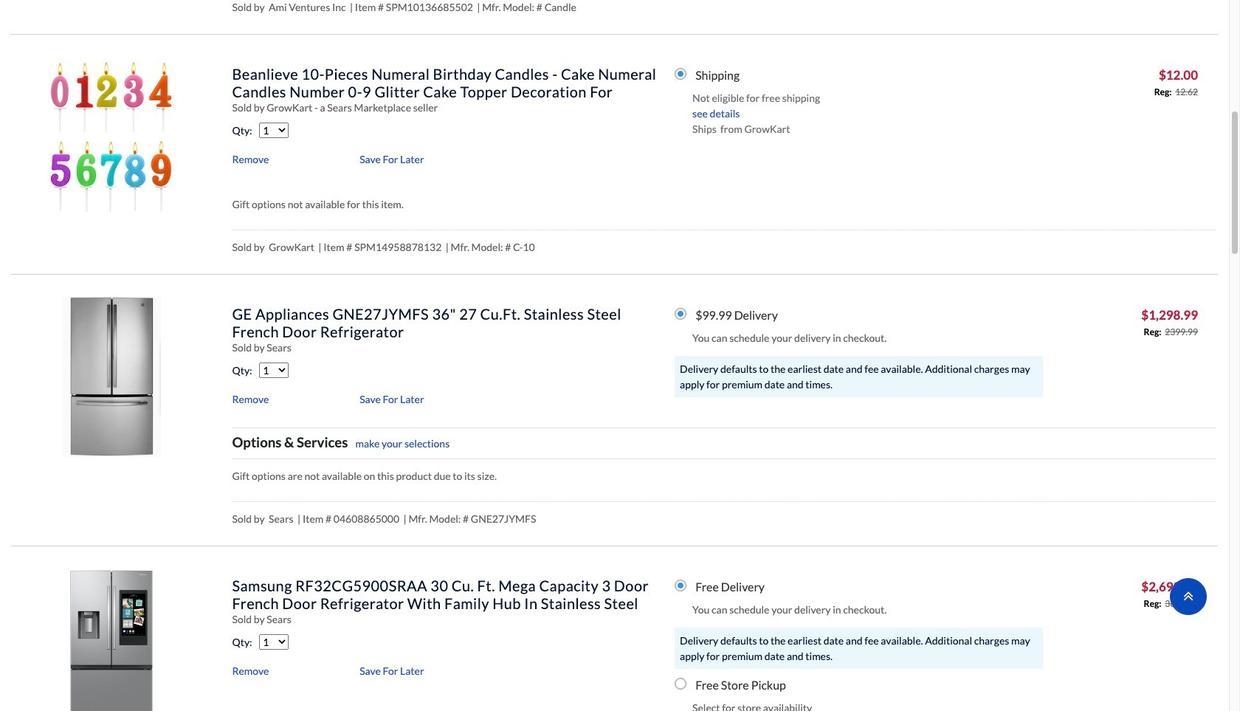 Task type: locate. For each thing, give the bounding box(es) containing it.
None radio
[[675, 68, 687, 80], [675, 678, 687, 690], [675, 68, 687, 80], [675, 678, 687, 690]]

None radio
[[675, 308, 687, 320], [675, 580, 687, 592], [675, 308, 687, 320], [675, 580, 687, 592]]

angle double up image
[[1184, 588, 1194, 604]]



Task type: describe. For each thing, give the bounding box(es) containing it.
ge appliances gne27jymfs 36" 27 cu.ft. stainless steel french door refrigerator image
[[62, 296, 161, 457]]

beanlieve 10-pieces numeral birthday candles - cake numeral candles number 0-9 glitter cake topper decoration for image
[[31, 56, 192, 217]]

samsung rf32cg5900sraa 30 cu. ft. mega capacity 3 door french door refrigerator with family hub in stainless steel image
[[31, 568, 192, 711]]



Task type: vqa. For each thing, say whether or not it's contained in the screenshot.
document
no



